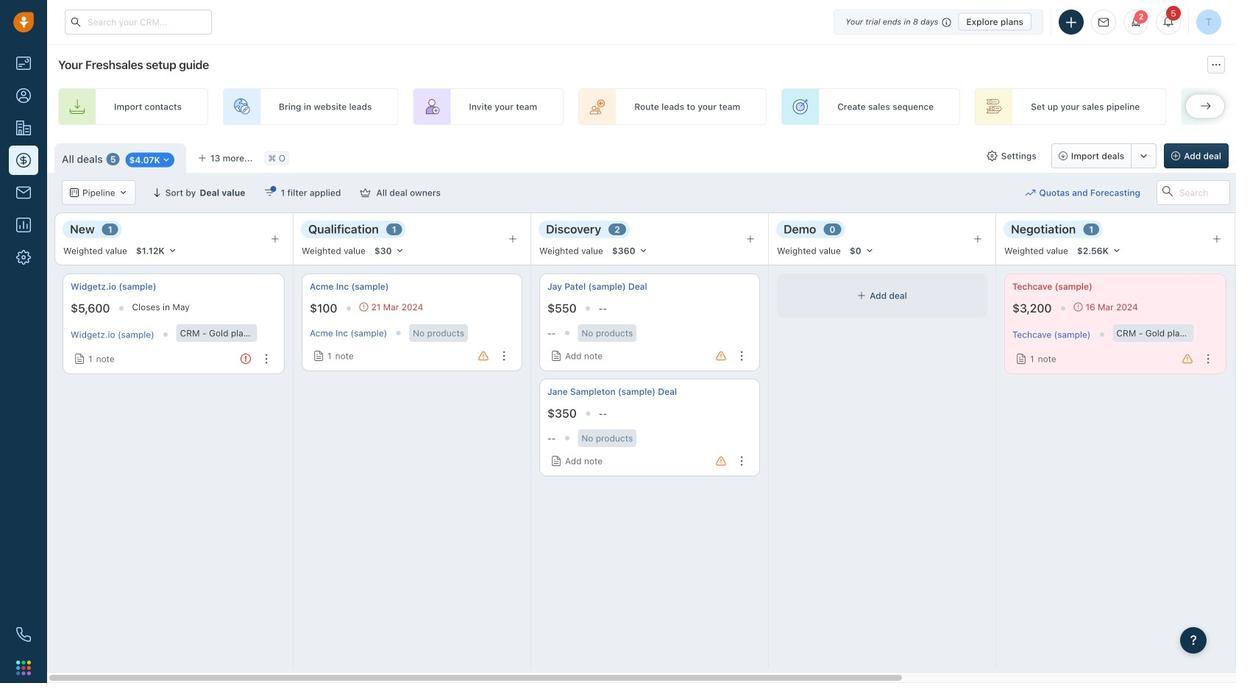 Task type: locate. For each thing, give the bounding box(es) containing it.
container_wx8msf4aqz5i3rn1 image
[[987, 151, 998, 161], [162, 156, 171, 164], [360, 188, 370, 198], [858, 291, 866, 300], [359, 303, 368, 312], [74, 354, 85, 364], [1016, 354, 1027, 364]]

phone element
[[9, 620, 38, 650]]

Search your CRM... text field
[[65, 10, 212, 35]]

send email image
[[1099, 18, 1109, 27]]

freshworks switcher image
[[16, 661, 31, 676]]

container_wx8msf4aqz5i3rn1 image
[[265, 188, 275, 198], [1026, 188, 1036, 198], [70, 188, 79, 197], [119, 188, 128, 197], [1074, 303, 1083, 312], [314, 351, 324, 361], [551, 351, 562, 361], [551, 456, 562, 467]]

group
[[1052, 144, 1157, 169]]



Task type: describe. For each thing, give the bounding box(es) containing it.
phone image
[[16, 628, 31, 643]]

Search field
[[1157, 180, 1231, 205]]



